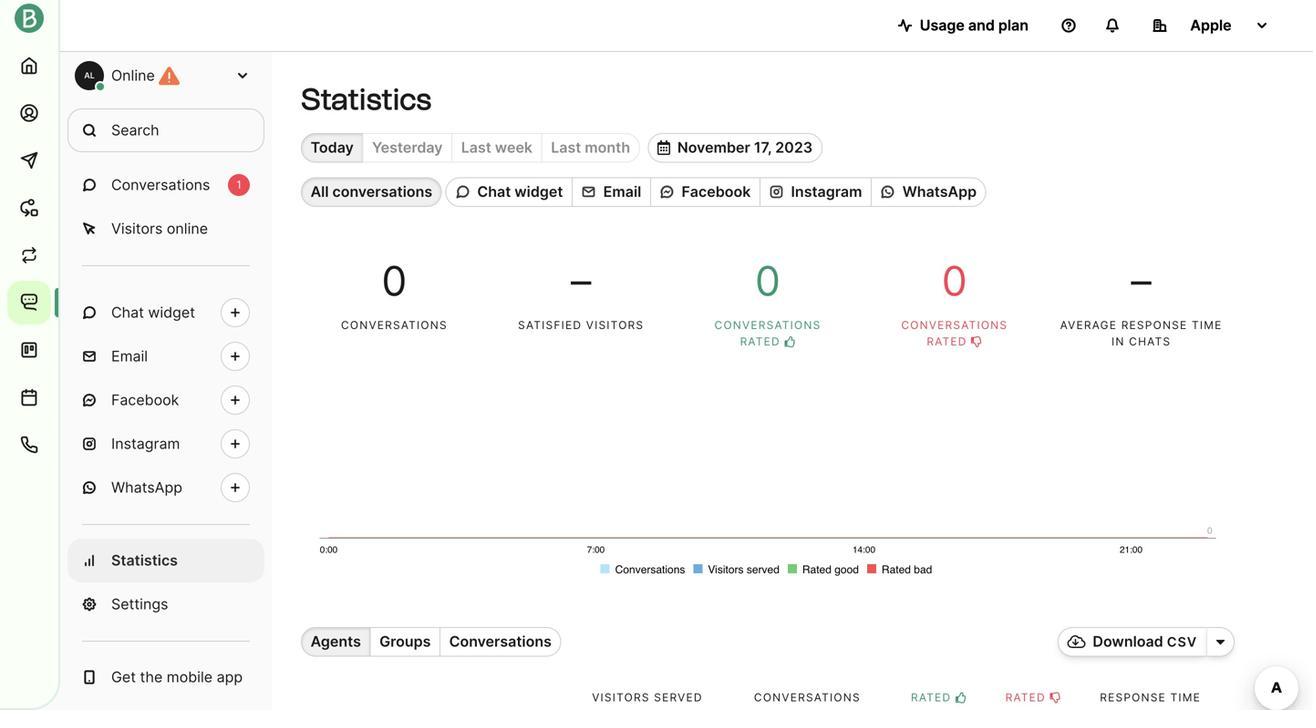 Task type: describe. For each thing, give the bounding box(es) containing it.
usage and plan button
[[884, 7, 1044, 44]]

average
[[1061, 319, 1118, 332]]

solo image
[[1216, 635, 1226, 650]]

time inside average response time in chats
[[1192, 319, 1223, 332]]

0 vertical spatial statistics
[[301, 82, 432, 117]]

get the mobile app
[[111, 669, 243, 686]]

average response time in chats
[[1061, 319, 1223, 348]]

whatsapp inside button
[[903, 183, 977, 201]]

search link
[[68, 109, 265, 152]]

email link
[[68, 335, 265, 379]]

chat inside "link"
[[111, 304, 144, 322]]

1 vertical spatial time
[[1171, 691, 1201, 705]]

1 horizontal spatial good image
[[956, 693, 967, 704]]

visitors for visitors served
[[592, 691, 650, 705]]

today
[[311, 139, 354, 157]]

facebook inside facebook 'link'
[[111, 391, 179, 409]]

app
[[217, 669, 243, 686]]

email inside "button"
[[604, 183, 642, 201]]

statistics link
[[68, 539, 265, 583]]

– for response
[[1132, 256, 1152, 306]]

november 17, 2023
[[678, 139, 813, 157]]

1 vertical spatial bad image
[[1050, 693, 1061, 704]]

usage and plan
[[920, 16, 1029, 34]]

0 horizontal spatial bad image
[[972, 337, 983, 347]]

1 conversations rated from the left
[[715, 319, 821, 348]]

chat inside button
[[477, 183, 511, 201]]

1 0 from the left
[[382, 256, 407, 306]]

get
[[111, 669, 136, 686]]

get the mobile app link
[[68, 656, 265, 700]]

0 vertical spatial good image
[[785, 337, 796, 347]]

in
[[1112, 335, 1125, 348]]

today button
[[301, 133, 363, 163]]

whatsapp button
[[871, 177, 987, 207]]

download
[[1093, 633, 1164, 651]]

groups button
[[370, 628, 440, 657]]

download csv
[[1093, 633, 1198, 651]]

2 conversations rated from the left
[[902, 319, 1008, 348]]

response
[[1100, 691, 1167, 705]]

0 horizontal spatial statistics
[[111, 552, 178, 570]]

response
[[1122, 319, 1188, 332]]

satisfied
[[518, 319, 582, 332]]

conversations inside button
[[449, 633, 552, 651]]

whatsapp link
[[68, 466, 265, 510]]

november 17, 2023 button
[[648, 133, 823, 163]]

instagram button
[[760, 177, 871, 207]]

and
[[969, 16, 995, 34]]

all conversations button
[[301, 177, 442, 207]]

visitors
[[586, 319, 644, 332]]

agents
[[311, 633, 361, 651]]

served
[[654, 691, 703, 705]]

chats
[[1129, 335, 1172, 348]]

instagram inside button
[[791, 183, 863, 201]]

usage
[[920, 16, 965, 34]]

visitors served
[[592, 691, 703, 705]]

0 horizontal spatial email
[[111, 348, 148, 365]]



Task type: locate. For each thing, give the bounding box(es) containing it.
0 vertical spatial email
[[604, 183, 642, 201]]

mobile
[[167, 669, 213, 686]]

0 horizontal spatial good image
[[785, 337, 796, 347]]

1 vertical spatial widget
[[148, 304, 195, 322]]

1 horizontal spatial 0
[[755, 256, 781, 306]]

0 horizontal spatial chat
[[111, 304, 144, 322]]

online
[[111, 67, 155, 84]]

0 vertical spatial bad image
[[972, 337, 983, 347]]

all conversations
[[311, 183, 433, 201]]

email
[[604, 183, 642, 201], [111, 348, 148, 365]]

1 vertical spatial instagram
[[111, 435, 180, 453]]

1 horizontal spatial email
[[604, 183, 642, 201]]

2 – from the left
[[1132, 256, 1152, 306]]

apple button
[[1138, 7, 1284, 44]]

search
[[111, 121, 159, 139]]

0 horizontal spatial facebook
[[111, 391, 179, 409]]

1 – from the left
[[571, 256, 592, 306]]

1 horizontal spatial chat widget
[[477, 183, 563, 201]]

0 vertical spatial widget
[[515, 183, 563, 201]]

email left facebook button
[[604, 183, 642, 201]]

0 vertical spatial whatsapp
[[903, 183, 977, 201]]

0 vertical spatial instagram
[[791, 183, 863, 201]]

0 vertical spatial chat widget
[[477, 183, 563, 201]]

apple
[[1191, 16, 1232, 34]]

1 horizontal spatial visitors
[[592, 691, 650, 705]]

online
[[167, 220, 208, 238]]

email button
[[572, 177, 650, 207]]

chat widget inside "link"
[[111, 304, 195, 322]]

statistics up settings
[[111, 552, 178, 570]]

chat widget up email link
[[111, 304, 195, 322]]

conversations
[[111, 176, 210, 194], [449, 633, 552, 651], [754, 691, 861, 705]]

0 horizontal spatial 0
[[382, 256, 407, 306]]

1 vertical spatial whatsapp
[[111, 479, 182, 497]]

0 horizontal spatial widget
[[148, 304, 195, 322]]

visitors online link
[[68, 207, 265, 251]]

0 for the topmost 'good' image
[[755, 256, 781, 306]]

november
[[678, 139, 751, 157]]

3 0 from the left
[[942, 256, 968, 306]]

widget left 'email' "button"
[[515, 183, 563, 201]]

0 horizontal spatial chat widget
[[111, 304, 195, 322]]

plan
[[999, 16, 1029, 34]]

1 horizontal spatial whatsapp
[[903, 183, 977, 201]]

agents button
[[301, 628, 370, 657]]

csv
[[1167, 635, 1198, 651]]

0 horizontal spatial conversations rated
[[715, 319, 821, 348]]

rated
[[740, 335, 781, 348], [927, 335, 968, 348], [911, 691, 952, 705], [1006, 691, 1046, 705]]

instagram down 2023
[[791, 183, 863, 201]]

0 vertical spatial facebook
[[682, 183, 751, 201]]

widget
[[515, 183, 563, 201], [148, 304, 195, 322]]

facebook link
[[68, 379, 265, 422]]

chat widget
[[477, 183, 563, 201], [111, 304, 195, 322]]

visitors online
[[111, 220, 208, 238]]

0 horizontal spatial instagram
[[111, 435, 180, 453]]

chat widget inside button
[[477, 183, 563, 201]]

response time
[[1100, 691, 1201, 705]]

conversations inside button
[[333, 183, 433, 201]]

1 vertical spatial email
[[111, 348, 148, 365]]

2 0 from the left
[[755, 256, 781, 306]]

1 horizontal spatial instagram
[[791, 183, 863, 201]]

1 horizontal spatial bad image
[[1050, 693, 1061, 704]]

1 vertical spatial conversations
[[449, 633, 552, 651]]

visitors left online
[[111, 220, 163, 238]]

the
[[140, 669, 163, 686]]

satisfied visitors
[[518, 319, 644, 332]]

0 horizontal spatial –
[[571, 256, 592, 306]]

– up satisfied visitors
[[571, 256, 592, 306]]

– up the response
[[1132, 256, 1152, 306]]

conversations
[[333, 183, 433, 201], [341, 319, 448, 332], [715, 319, 821, 332], [902, 319, 1008, 332]]

time right the response
[[1192, 319, 1223, 332]]

time right response
[[1171, 691, 1201, 705]]

conversations button
[[440, 628, 561, 657]]

whatsapp
[[903, 183, 977, 201], [111, 479, 182, 497]]

good image
[[785, 337, 796, 347], [956, 693, 967, 704]]

instagram down facebook 'link'
[[111, 435, 180, 453]]

–
[[571, 256, 592, 306], [1132, 256, 1152, 306]]

1 vertical spatial visitors
[[592, 691, 650, 705]]

statistics
[[301, 82, 432, 117], [111, 552, 178, 570]]

facebook button
[[650, 177, 760, 207]]

chat widget button
[[446, 177, 572, 207]]

2 vertical spatial conversations
[[754, 691, 861, 705]]

visitors left served
[[592, 691, 650, 705]]

al
[[84, 71, 95, 80]]

visitors for visitors online
[[111, 220, 163, 238]]

0 vertical spatial chat
[[477, 183, 511, 201]]

settings
[[111, 596, 168, 613]]

chat widget link
[[68, 291, 265, 335]]

statistics up today
[[301, 82, 432, 117]]

– for visitors
[[571, 256, 592, 306]]

visitors
[[111, 220, 163, 238], [592, 691, 650, 705]]

widget inside "link"
[[148, 304, 195, 322]]

1 horizontal spatial facebook
[[682, 183, 751, 201]]

0 vertical spatial conversations
[[111, 176, 210, 194]]

1 horizontal spatial widget
[[515, 183, 563, 201]]

settings link
[[68, 583, 265, 627]]

1 vertical spatial chat
[[111, 304, 144, 322]]

1
[[236, 178, 242, 192]]

facebook inside facebook button
[[682, 183, 751, 201]]

instagram link
[[68, 422, 265, 466]]

2 horizontal spatial 0
[[942, 256, 968, 306]]

widget up email link
[[148, 304, 195, 322]]

0 horizontal spatial visitors
[[111, 220, 163, 238]]

all
[[311, 183, 329, 201]]

1 vertical spatial chat widget
[[111, 304, 195, 322]]

0 vertical spatial time
[[1192, 319, 1223, 332]]

1 vertical spatial good image
[[956, 693, 967, 704]]

bad image
[[972, 337, 983, 347], [1050, 693, 1061, 704]]

groups
[[380, 633, 431, 651]]

conversations rated
[[715, 319, 821, 348], [902, 319, 1008, 348]]

2 horizontal spatial conversations
[[754, 691, 861, 705]]

time
[[1192, 319, 1223, 332], [1171, 691, 1201, 705]]

facebook down november
[[682, 183, 751, 201]]

facebook down email link
[[111, 391, 179, 409]]

chat
[[477, 183, 511, 201], [111, 304, 144, 322]]

1 vertical spatial facebook
[[111, 391, 179, 409]]

1 vertical spatial statistics
[[111, 552, 178, 570]]

1 horizontal spatial statistics
[[301, 82, 432, 117]]

1 horizontal spatial chat
[[477, 183, 511, 201]]

1 horizontal spatial conversations
[[449, 633, 552, 651]]

2023
[[776, 139, 813, 157]]

facebook
[[682, 183, 751, 201], [111, 391, 179, 409]]

chat widget left 'email' "button"
[[477, 183, 563, 201]]

0 vertical spatial visitors
[[111, 220, 163, 238]]

0 for leftmost the bad icon
[[942, 256, 968, 306]]

widget inside button
[[515, 183, 563, 201]]

17,
[[754, 139, 772, 157]]

1 horizontal spatial conversations rated
[[902, 319, 1008, 348]]

0
[[382, 256, 407, 306], [755, 256, 781, 306], [942, 256, 968, 306]]

email down the chat widget "link"
[[111, 348, 148, 365]]

1 horizontal spatial –
[[1132, 256, 1152, 306]]

0 horizontal spatial conversations
[[111, 176, 210, 194]]

0 horizontal spatial whatsapp
[[111, 479, 182, 497]]

instagram
[[791, 183, 863, 201], [111, 435, 180, 453]]



Task type: vqa. For each thing, say whether or not it's contained in the screenshot.
solo Image
yes



